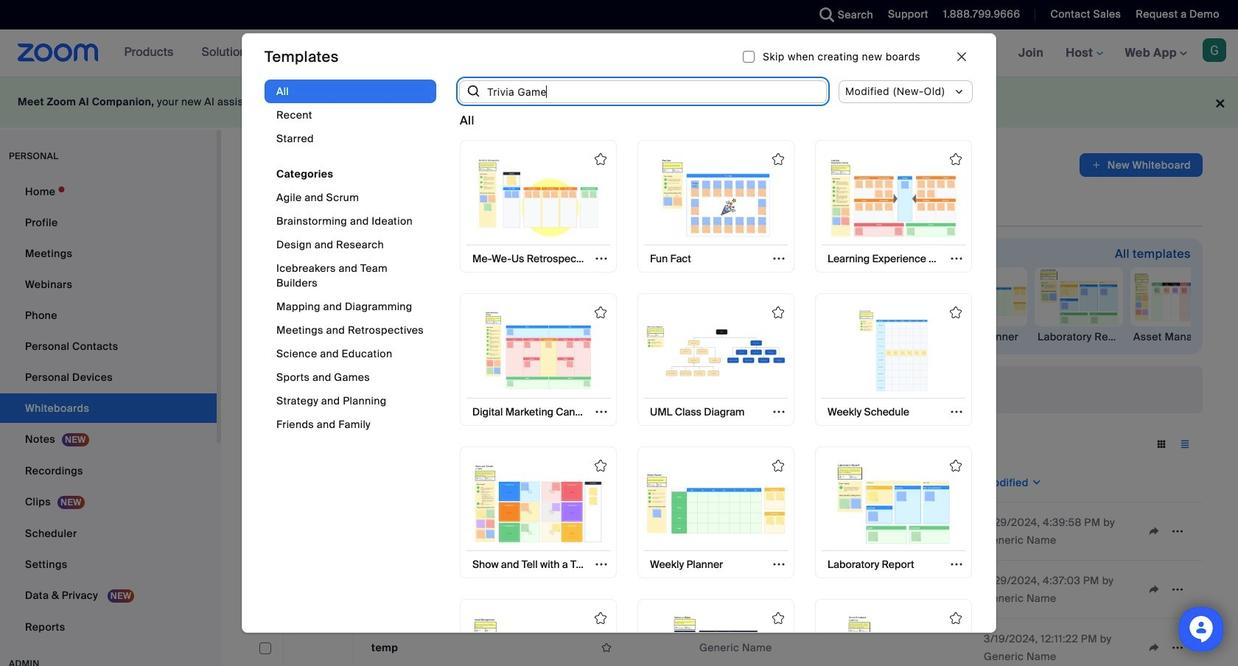 Task type: describe. For each thing, give the bounding box(es) containing it.
thumbnail for learning experience canvas image
[[824, 157, 964, 239]]

card for template digital marketing canvas element
[[460, 293, 617, 426]]

add to starred image for thumbnail for fun fact
[[773, 154, 784, 165]]

thumbnail for digital marketing canvas image
[[469, 310, 609, 392]]

thumbnail for laboratory report image
[[824, 463, 964, 545]]

card for template social emotional learning element
[[815, 600, 972, 667]]

card for template asset management element
[[460, 600, 617, 667]]

add to starred image for thumbnail for weekly schedule
[[950, 307, 962, 318]]

thumbnail for social emotional learning image
[[824, 616, 964, 667]]

add to starred image inside card for template social emotional learning element
[[950, 613, 962, 625]]

card for template fun fact element
[[638, 140, 795, 273]]

thumbnail for weekly planner image
[[646, 463, 786, 545]]

asset management element
[[1131, 330, 1219, 344]]

thumbnail for me-we-us retrospective image
[[469, 157, 609, 239]]

product information navigation
[[113, 29, 465, 77]]

add to starred image for thumbnail for me-we-us retrospective
[[595, 154, 607, 165]]

laboratory report element
[[1035, 330, 1124, 344]]

weekly schedule element
[[748, 330, 836, 344]]

thumbnail for fun fact image
[[646, 157, 786, 239]]

meetings navigation
[[930, 29, 1239, 77]]

add to starred image for thumbnail for weekly planner
[[773, 460, 784, 472]]

tabs of all whiteboard page tab list
[[257, 189, 901, 227]]

thumbnail for weekly schedule image
[[824, 310, 964, 392]]

thumbnail for uml class diagram image
[[646, 310, 786, 392]]

thumbnail for sentence maker image
[[646, 616, 786, 667]]

show and tell with a twist element
[[843, 330, 932, 344]]

card for template learning experience canvas element
[[815, 140, 972, 273]]

thumbnail of temp image
[[284, 629, 353, 667]]

Search text field
[[262, 433, 388, 457]]

card for template me-we-us retrospective element
[[460, 140, 617, 273]]



Task type: vqa. For each thing, say whether or not it's contained in the screenshot.
CLOSE Image
yes



Task type: locate. For each thing, give the bounding box(es) containing it.
card for template uml class diagram element
[[638, 293, 795, 426]]

application
[[1080, 153, 1203, 177], [257, 464, 1203, 667], [595, 521, 688, 543], [595, 579, 688, 601], [595, 637, 688, 659]]

grid mode, not selected image
[[1150, 438, 1174, 451]]

add to starred image inside card for template fun fact element
[[773, 154, 784, 165]]

add to starred image inside card for template learning experience canvas element
[[950, 154, 962, 165]]

card for template sentence maker element
[[638, 600, 795, 667]]

digital marketing canvas element
[[556, 330, 644, 344]]

add to starred image inside card for template show and tell with a twist element
[[595, 460, 607, 472]]

uml class diagram element
[[652, 330, 740, 344]]

add to starred image
[[773, 154, 784, 165], [950, 154, 962, 165], [950, 307, 962, 318], [773, 460, 784, 472], [950, 460, 962, 472], [773, 613, 784, 625], [950, 613, 962, 625]]

banner
[[0, 29, 1239, 77]]

card for template show and tell with a twist element
[[460, 447, 617, 579]]

temp element
[[372, 641, 398, 655]]

add to starred image inside card for template me-we-us retrospective element
[[595, 154, 607, 165]]

thumbnail for show and tell with a twist image
[[469, 463, 609, 545]]

weekly planner element
[[939, 330, 1028, 344]]

fun fact element
[[364, 330, 453, 344]]

add to starred image for thumbnail for laboratory report
[[950, 460, 962, 472]]

add to starred image for thumbnail for show and tell with a twist
[[595, 460, 607, 472]]

status
[[460, 112, 475, 130]]

Search Templates in All text field
[[482, 80, 827, 103]]

add to starred image for thumbnail for digital marketing canvas
[[595, 307, 607, 318]]

me-we-us retrospective element
[[268, 330, 357, 344]]

add to starred image inside 'card for template weekly schedule' 'element'
[[950, 307, 962, 318]]

add to starred image inside card for template weekly planner element
[[773, 460, 784, 472]]

card for template weekly planner element
[[638, 447, 795, 579]]

add to starred image inside card for template laboratory report "element"
[[950, 460, 962, 472]]

thumbnail for asset management image
[[469, 616, 609, 667]]

add to starred image for thumbnail for uml class diagram
[[773, 307, 784, 318]]

card for template weekly schedule element
[[815, 293, 972, 426]]

add to starred image for "thumbnail for learning experience canvas"
[[950, 154, 962, 165]]

add to starred image inside card for template uml class diagram element
[[773, 307, 784, 318]]

footer
[[0, 77, 1239, 128]]

personal menu menu
[[0, 177, 217, 644]]

learning experience canvas element
[[460, 330, 549, 344]]

close image
[[958, 52, 967, 61]]

add to starred image inside the card for template asset management element
[[595, 613, 607, 625]]

cell
[[283, 512, 354, 551], [260, 526, 271, 538], [836, 529, 978, 535], [836, 561, 978, 619], [283, 570, 354, 610], [260, 585, 271, 596], [836, 619, 978, 667]]

categories element
[[265, 80, 436, 451]]

add to starred image inside card for template digital marketing canvas element
[[595, 307, 607, 318]]

add to starred image inside "card for template sentence maker" element
[[773, 613, 784, 625]]

card for template laboratory report element
[[815, 447, 972, 579]]

list mode, selected image
[[1174, 438, 1197, 451]]

add to starred image
[[595, 154, 607, 165], [595, 307, 607, 318], [773, 307, 784, 318], [595, 460, 607, 472], [595, 613, 607, 625]]



